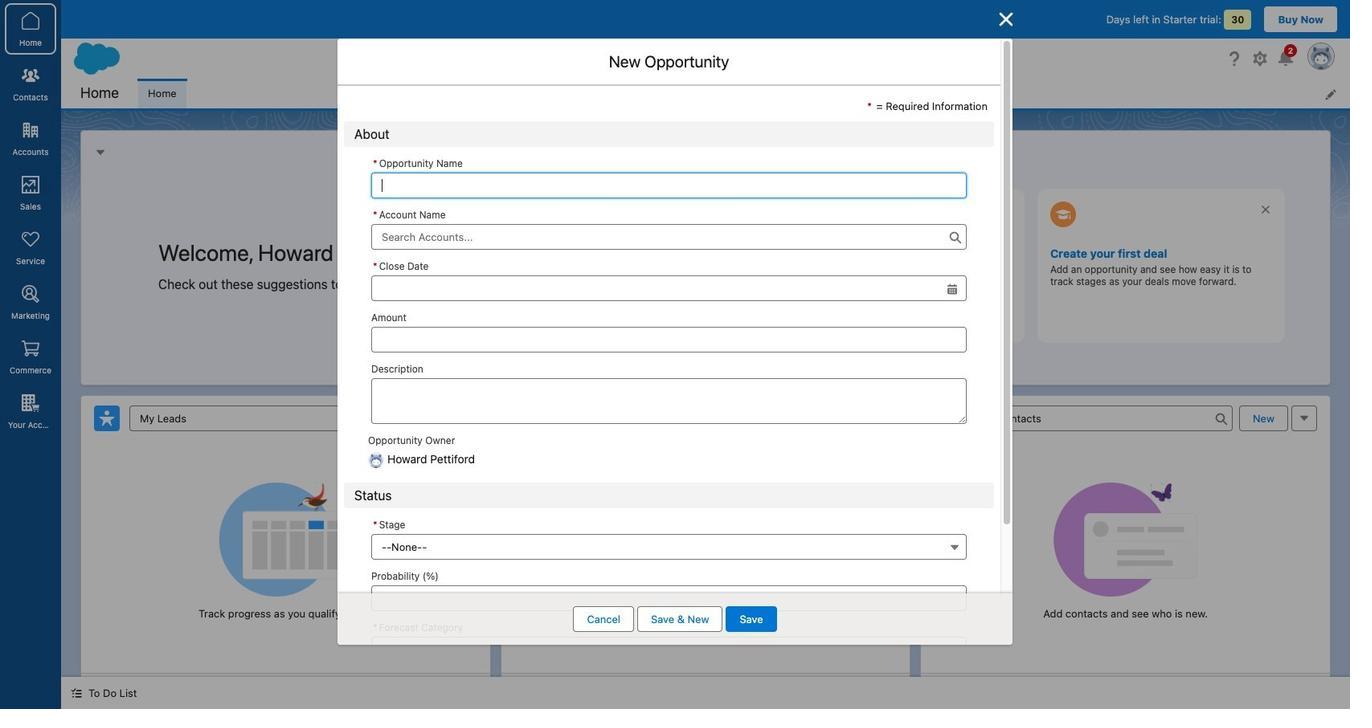 Task type: vqa. For each thing, say whether or not it's contained in the screenshot.
"group"
yes



Task type: describe. For each thing, give the bounding box(es) containing it.
inverse image
[[997, 10, 1016, 29]]

Stage - Current Selection: --None-- button
[[371, 535, 967, 561]]



Task type: locate. For each thing, give the bounding box(es) containing it.
group
[[371, 256, 967, 301]]

text default image
[[71, 688, 82, 700]]

None text field
[[371, 275, 967, 301], [371, 327, 967, 353], [371, 275, 967, 301], [371, 327, 967, 353]]

None text field
[[371, 172, 967, 198], [371, 378, 967, 424], [371, 586, 967, 612], [371, 172, 967, 198], [371, 378, 967, 424], [371, 586, 967, 612]]

Search Accounts... text field
[[371, 224, 967, 250]]

list
[[138, 79, 1351, 109]]



